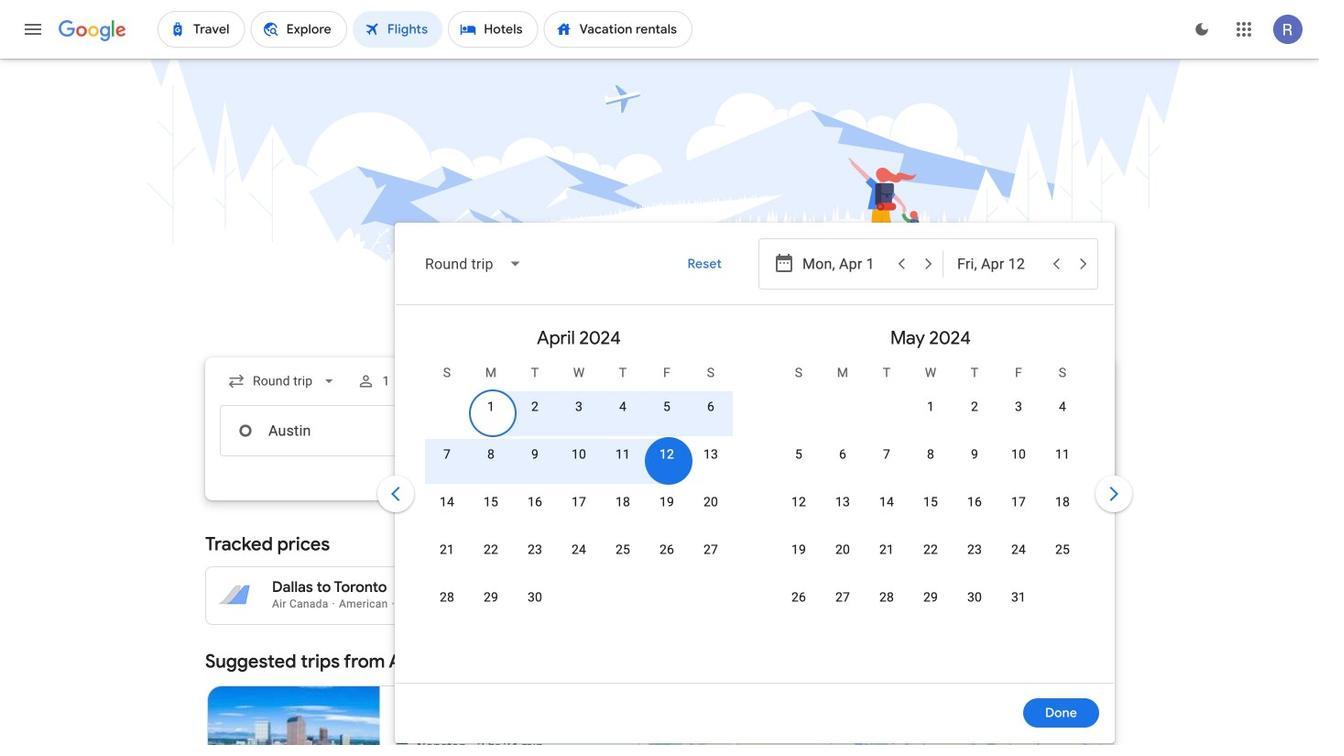Task type: locate. For each thing, give the bounding box(es) containing it.
sat, may 18 element
[[1056, 493, 1070, 511]]

 image
[[470, 738, 474, 745]]

grid
[[403, 313, 1107, 694]]

fri, apr 5 element
[[663, 398, 671, 416]]

thu, apr 4 element
[[620, 398, 627, 416]]

2614 US dollars text field
[[445, 578, 488, 597]]

fri, may 24 element
[[1012, 541, 1026, 559]]

thu, apr 25 element
[[616, 541, 631, 559]]

thu, may 2 element
[[971, 398, 979, 416]]

mon, apr 22 element
[[484, 541, 499, 559]]

wed, may 29 element
[[924, 588, 939, 607]]

sun, apr 21 element
[[440, 541, 455, 559]]

thu, apr 11 element
[[616, 445, 631, 464]]

tracked prices region
[[205, 522, 1114, 625]]

386 US dollars text field
[[760, 578, 793, 597]]

row group
[[403, 313, 755, 675], [755, 313, 1107, 675]]

Flight search field
[[191, 223, 1136, 743]]

sun, may 26 element
[[792, 588, 807, 607]]

tue, may 21 element
[[880, 541, 895, 559]]

1206 US dollars text field
[[448, 595, 488, 610]]

fri, may 10 element
[[1012, 445, 1026, 464]]

mon, may 27 element
[[836, 588, 851, 607]]

None field
[[411, 242, 538, 286], [220, 365, 346, 398], [411, 242, 538, 286], [220, 365, 346, 398]]

mon, apr 1, departure date. element
[[488, 398, 495, 416]]

None text field
[[220, 405, 478, 456]]

mon, apr 29 element
[[484, 588, 499, 607]]

mon, may 6 element
[[839, 445, 847, 464]]

main menu image
[[22, 18, 44, 40]]

fri, may 31 element
[[1012, 588, 1026, 607]]

1 return text field from the top
[[958, 239, 1042, 289]]

suggested trips from austin region
[[205, 640, 1114, 745]]

Return text field
[[958, 239, 1042, 289], [958, 406, 1042, 455]]

sun, may 12 element
[[792, 493, 807, 511]]

fri, apr 19 element
[[660, 493, 675, 511]]

thu, may 9 element
[[971, 445, 979, 464]]

tue, may 28 element
[[880, 588, 895, 607]]

sun, apr 7 element
[[444, 445, 451, 464]]

sat, may 25 element
[[1056, 541, 1070, 559]]

sat, apr 13 element
[[704, 445, 719, 464]]

tue, apr 30 element
[[528, 588, 543, 607]]

wed, may 15 element
[[924, 493, 939, 511]]

wed, apr 10 element
[[572, 445, 587, 464]]

wed, may 22 element
[[924, 541, 939, 559]]

fri, may 17 element
[[1012, 493, 1026, 511]]

sat, apr 6 element
[[707, 398, 715, 416]]

0 vertical spatial return text field
[[958, 239, 1042, 289]]

row
[[469, 382, 733, 442], [909, 382, 1085, 442], [425, 437, 733, 489], [777, 437, 1085, 489], [425, 485, 733, 537], [777, 485, 1085, 537], [425, 532, 733, 585], [777, 532, 1085, 585], [425, 580, 557, 632], [777, 580, 1041, 632]]

mon, apr 8 element
[[488, 445, 495, 464]]

thu, may 23 element
[[968, 541, 983, 559]]

next image
[[1092, 472, 1136, 516]]

1 vertical spatial return text field
[[958, 406, 1042, 455]]

2 row group from the left
[[755, 313, 1107, 675]]

tue, apr 16 element
[[528, 493, 543, 511]]

mon, apr 15 element
[[484, 493, 499, 511]]

sun, may 19 element
[[792, 541, 807, 559]]

tue, apr 23 element
[[528, 541, 543, 559]]



Task type: describe. For each thing, give the bounding box(es) containing it.
thu, may 16 element
[[968, 493, 983, 511]]

Departure text field
[[803, 239, 887, 289]]

thu, may 30 element
[[968, 588, 983, 607]]

fri, may 3 element
[[1015, 398, 1023, 416]]

1 row group from the left
[[403, 313, 755, 675]]

sat, may 4 element
[[1059, 398, 1067, 416]]

Departure text field
[[803, 406, 887, 455]]

sun, may 5 element
[[795, 445, 803, 464]]

sat, apr 27 element
[[704, 541, 719, 559]]

wed, apr 3 element
[[576, 398, 583, 416]]

mon, may 13 element
[[836, 493, 851, 511]]

sat, apr 20 element
[[704, 493, 719, 511]]

wed, may 1 element
[[927, 398, 935, 416]]

158 US dollars text field
[[764, 595, 793, 610]]

sat, may 11 element
[[1056, 445, 1070, 464]]

tue, apr 2 element
[[532, 398, 539, 416]]

change appearance image
[[1180, 7, 1224, 51]]

sun, apr 28 element
[[440, 588, 455, 607]]

tue, may 7 element
[[883, 445, 891, 464]]

tue, apr 9 element
[[532, 445, 539, 464]]

2 return text field from the top
[[958, 406, 1042, 455]]

fri, apr 26 element
[[660, 541, 675, 559]]

mon, may 20 element
[[836, 541, 851, 559]]

tue, may 14 element
[[880, 493, 895, 511]]

sun, apr 14 element
[[440, 493, 455, 511]]

wed, apr 17 element
[[572, 493, 587, 511]]

none text field inside 'flight' search field
[[220, 405, 478, 456]]

fri, apr 12, return date. element
[[660, 445, 675, 464]]

wed, apr 24 element
[[572, 541, 587, 559]]

grid inside 'flight' search field
[[403, 313, 1107, 694]]

frontier image
[[395, 740, 409, 745]]

previous image
[[374, 472, 418, 516]]

thu, apr 18 element
[[616, 493, 631, 511]]

wed, may 8 element
[[927, 445, 935, 464]]



Task type: vqa. For each thing, say whether or not it's contained in the screenshot.
SAT, MAY 18 element
yes



